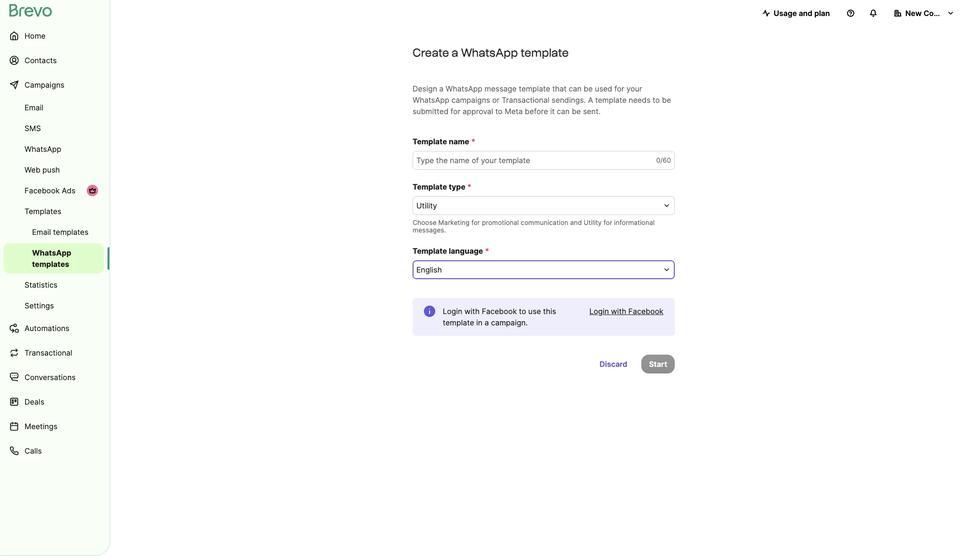 Task type: locate. For each thing, give the bounding box(es) containing it.
* right language
[[485, 246, 490, 256]]

be right "needs"
[[663, 95, 672, 105]]

templates inside the whatsapp templates
[[32, 260, 69, 269]]

whatsapp down email templates link
[[32, 248, 71, 258]]

sms
[[25, 124, 41, 133]]

0
[[657, 156, 661, 164]]

template up that
[[521, 46, 569, 59]]

transactional up the before
[[502, 95, 550, 105]]

can right it
[[557, 107, 570, 116]]

1 vertical spatial a
[[440, 84, 444, 93]]

1 vertical spatial to
[[496, 107, 503, 116]]

a
[[452, 46, 459, 59], [440, 84, 444, 93], [485, 318, 489, 328]]

0 vertical spatial email
[[25, 103, 43, 112]]

template name *
[[413, 137, 476, 146]]

2 login from the left
[[590, 307, 609, 316]]

1 with from the left
[[465, 307, 480, 316]]

none field inside english "popup button"
[[417, 264, 660, 276]]

left___rvooi image
[[89, 187, 96, 194]]

email
[[25, 103, 43, 112], [32, 227, 51, 237]]

utility left informational
[[584, 218, 602, 227]]

0 horizontal spatial transactional
[[25, 348, 72, 358]]

campaigns link
[[4, 74, 104, 96]]

2 vertical spatial be
[[572, 107, 581, 116]]

alert
[[413, 298, 675, 336]]

new company
[[906, 8, 959, 18]]

template up "english"
[[413, 246, 447, 256]]

with
[[465, 307, 480, 316], [612, 307, 627, 316]]

utility
[[417, 201, 437, 210], [584, 218, 602, 227]]

it
[[551, 107, 555, 116]]

to down or
[[496, 107, 503, 116]]

campaign.
[[491, 318, 528, 328]]

None field
[[417, 264, 660, 276]]

meetings
[[25, 422, 58, 431]]

and inside button
[[799, 8, 813, 18]]

company
[[924, 8, 959, 18]]

templates down "templates" link
[[53, 227, 88, 237]]

template left name
[[413, 137, 447, 146]]

whatsapp up message
[[461, 46, 518, 59]]

1 vertical spatial and
[[571, 218, 582, 227]]

transactional down automations
[[25, 348, 72, 358]]

login
[[443, 307, 463, 316], [590, 307, 609, 316]]

email inside 'link'
[[25, 103, 43, 112]]

0 vertical spatial template
[[413, 137, 447, 146]]

email templates
[[32, 227, 88, 237]]

statistics link
[[4, 276, 104, 294]]

to left use
[[519, 307, 527, 316]]

email up sms
[[25, 103, 43, 112]]

discard
[[600, 360, 628, 369]]

0 vertical spatial a
[[452, 46, 459, 59]]

a right in
[[485, 318, 489, 328]]

and left plan
[[799, 8, 813, 18]]

start button
[[642, 355, 675, 374]]

utility up choose
[[417, 201, 437, 210]]

1 template from the top
[[413, 137, 447, 146]]

a inside design a whatsapp message template that can be used for your whatsapp campaigns or transactional sendings. a template needs to be submitted for approval to meta before it can be sent.
[[440, 84, 444, 93]]

1 vertical spatial *
[[468, 182, 472, 192]]

2 horizontal spatial facebook
[[629, 307, 664, 316]]

2 template from the top
[[413, 182, 447, 192]]

submitted
[[413, 107, 449, 116]]

create
[[413, 46, 449, 59]]

and
[[799, 8, 813, 18], [571, 218, 582, 227]]

0 / 60
[[657, 156, 672, 164]]

1 horizontal spatial with
[[612, 307, 627, 316]]

campaigns
[[25, 80, 64, 90]]

design a whatsapp message template that can be used for your whatsapp campaigns or transactional sendings. a template needs to be submitted for approval to meta before it can be sent.
[[413, 84, 672, 116]]

can up sendings.
[[569, 84, 582, 93]]

1 vertical spatial utility
[[584, 218, 602, 227]]

0 horizontal spatial login
[[443, 307, 463, 316]]

1 vertical spatial be
[[663, 95, 672, 105]]

template language *
[[413, 246, 490, 256]]

to right "needs"
[[653, 95, 660, 105]]

1 vertical spatial transactional
[[25, 348, 72, 358]]

1 horizontal spatial and
[[799, 8, 813, 18]]

home link
[[4, 25, 104, 47]]

1 login from the left
[[443, 307, 463, 316]]

be down sendings.
[[572, 107, 581, 116]]

2 vertical spatial *
[[485, 246, 490, 256]]

facebook inside login with facebook to use this template in a campaign.
[[482, 307, 517, 316]]

messages.
[[413, 226, 446, 234]]

choose
[[413, 218, 437, 227]]

transactional
[[502, 95, 550, 105], [25, 348, 72, 358]]

email down templates
[[32, 227, 51, 237]]

0 horizontal spatial utility
[[417, 201, 437, 210]]

2 horizontal spatial to
[[653, 95, 660, 105]]

1 horizontal spatial utility
[[584, 218, 602, 227]]

login inside login with facebook to use this template in a campaign.
[[443, 307, 463, 316]]

a right design
[[440, 84, 444, 93]]

for left informational
[[604, 218, 613, 227]]

0 vertical spatial templates
[[53, 227, 88, 237]]

template left in
[[443, 318, 475, 328]]

with for login with facebook to use this template in a campaign.
[[465, 307, 480, 316]]

templates up 'statistics' link
[[32, 260, 69, 269]]

and inside choose marketing for promotional communication and utility for informational messages.
[[571, 218, 582, 227]]

or
[[493, 95, 500, 105]]

*
[[472, 137, 476, 146], [468, 182, 472, 192], [485, 246, 490, 256]]

your
[[627, 84, 643, 93]]

template
[[413, 137, 447, 146], [413, 182, 447, 192], [413, 246, 447, 256]]

facebook ads
[[25, 186, 76, 195]]

2 vertical spatial template
[[413, 246, 447, 256]]

facebook
[[25, 186, 60, 195], [482, 307, 517, 316], [629, 307, 664, 316]]

a right create
[[452, 46, 459, 59]]

whatsapp
[[461, 46, 518, 59], [446, 84, 483, 93], [413, 95, 450, 105], [25, 144, 61, 154], [32, 248, 71, 258]]

0 vertical spatial *
[[472, 137, 476, 146]]

with inside login with facebook to use this template in a campaign.
[[465, 307, 480, 316]]

a for create
[[452, 46, 459, 59]]

1 vertical spatial email
[[32, 227, 51, 237]]

facebook for login with facebook to use this template in a campaign.
[[482, 307, 517, 316]]

0 vertical spatial transactional
[[502, 95, 550, 105]]

template left the type
[[413, 182, 447, 192]]

2 with from the left
[[612, 307, 627, 316]]

* right name
[[472, 137, 476, 146]]

for
[[615, 84, 625, 93], [451, 107, 461, 116], [472, 218, 480, 227], [604, 218, 613, 227]]

this
[[544, 307, 557, 316]]

0 horizontal spatial with
[[465, 307, 480, 316]]

create a whatsapp template
[[413, 46, 569, 59]]

Type the name of your template text field
[[413, 151, 675, 170]]

template for template type
[[413, 182, 447, 192]]

2 vertical spatial to
[[519, 307, 527, 316]]

be
[[584, 84, 593, 93], [663, 95, 672, 105], [572, 107, 581, 116]]

can
[[569, 84, 582, 93], [557, 107, 570, 116]]

automations link
[[4, 317, 104, 340]]

login for login with facebook to use this template in a campaign.
[[443, 307, 463, 316]]

1 horizontal spatial a
[[452, 46, 459, 59]]

1 horizontal spatial transactional
[[502, 95, 550, 105]]

be up a
[[584, 84, 593, 93]]

0 horizontal spatial a
[[440, 84, 444, 93]]

for left your
[[615, 84, 625, 93]]

3 template from the top
[[413, 246, 447, 256]]

0 vertical spatial and
[[799, 8, 813, 18]]

transactional link
[[4, 342, 104, 364]]

conversations link
[[4, 366, 104, 389]]

login for login with facebook
[[590, 307, 609, 316]]

0 horizontal spatial be
[[572, 107, 581, 116]]

0 horizontal spatial and
[[571, 218, 582, 227]]

2 vertical spatial a
[[485, 318, 489, 328]]

/
[[661, 156, 663, 164]]

conversations
[[25, 373, 76, 382]]

english button
[[413, 260, 675, 279]]

* right the type
[[468, 182, 472, 192]]

whatsapp templates link
[[4, 244, 104, 274]]

template
[[521, 46, 569, 59], [519, 84, 551, 93], [596, 95, 627, 105], [443, 318, 475, 328]]

template type *
[[413, 182, 472, 192]]

alert containing login with facebook to use this template in a campaign.
[[413, 298, 675, 336]]

0 vertical spatial be
[[584, 84, 593, 93]]

whatsapp up submitted
[[413, 95, 450, 105]]

email for email
[[25, 103, 43, 112]]

2 horizontal spatial a
[[485, 318, 489, 328]]

1 horizontal spatial login
[[590, 307, 609, 316]]

discard button
[[592, 355, 635, 374]]

approval
[[463, 107, 494, 116]]

1 horizontal spatial facebook
[[482, 307, 517, 316]]

1 vertical spatial template
[[413, 182, 447, 192]]

0 vertical spatial utility
[[417, 201, 437, 210]]

1 horizontal spatial to
[[519, 307, 527, 316]]

and right communication
[[571, 218, 582, 227]]

calls
[[25, 446, 42, 456]]

templates
[[53, 227, 88, 237], [32, 260, 69, 269]]

sms link
[[4, 119, 104, 138]]

statistics
[[25, 280, 58, 290]]

2 horizontal spatial be
[[663, 95, 672, 105]]

1 vertical spatial templates
[[32, 260, 69, 269]]

new company button
[[887, 4, 963, 23]]

english
[[417, 265, 442, 275]]



Task type: vqa. For each thing, say whether or not it's contained in the screenshot.
ALERT containing Login with Facebook to use this template in a campaign.
yes



Task type: describe. For each thing, give the bounding box(es) containing it.
login with facebook link
[[590, 306, 664, 317]]

utility button
[[413, 196, 675, 215]]

usage and plan
[[774, 8, 831, 18]]

automations
[[25, 324, 69, 333]]

login with facebook to use this template in a campaign.
[[443, 307, 557, 328]]

* for template type *
[[468, 182, 472, 192]]

0 horizontal spatial to
[[496, 107, 503, 116]]

web push link
[[4, 160, 104, 179]]

used
[[595, 84, 613, 93]]

campaigns
[[452, 95, 491, 105]]

whatsapp link
[[4, 140, 104, 159]]

a inside login with facebook to use this template in a campaign.
[[485, 318, 489, 328]]

plan
[[815, 8, 831, 18]]

utility inside popup button
[[417, 201, 437, 210]]

template up the before
[[519, 84, 551, 93]]

in
[[477, 318, 483, 328]]

meta
[[505, 107, 523, 116]]

templates for whatsapp templates
[[32, 260, 69, 269]]

template down the used
[[596, 95, 627, 105]]

templates for email templates
[[53, 227, 88, 237]]

settings
[[25, 301, 54, 311]]

with for login with facebook
[[612, 307, 627, 316]]

templates link
[[4, 202, 104, 221]]

whatsapp up 'campaigns'
[[446, 84, 483, 93]]

design
[[413, 84, 438, 93]]

email link
[[4, 98, 104, 117]]

template inside login with facebook to use this template in a campaign.
[[443, 318, 475, 328]]

use
[[529, 307, 541, 316]]

deals link
[[4, 391, 104, 413]]

whatsapp up the web push
[[25, 144, 61, 154]]

1 horizontal spatial be
[[584, 84, 593, 93]]

facebook for login with facebook
[[629, 307, 664, 316]]

type
[[449, 182, 466, 192]]

message
[[485, 84, 517, 93]]

web push
[[25, 165, 60, 175]]

templates
[[25, 207, 61, 216]]

for right the marketing
[[472, 218, 480, 227]]

a for design
[[440, 84, 444, 93]]

push
[[43, 165, 60, 175]]

template for template language
[[413, 246, 447, 256]]

deals
[[25, 397, 44, 407]]

whatsapp templates
[[32, 248, 71, 269]]

ads
[[62, 186, 76, 195]]

meetings link
[[4, 415, 104, 438]]

language
[[449, 246, 483, 256]]

email templates link
[[4, 223, 104, 242]]

utility inside choose marketing for promotional communication and utility for informational messages.
[[584, 218, 602, 227]]

sent.
[[583, 107, 601, 116]]

login with facebook
[[590, 307, 664, 316]]

sendings.
[[552, 95, 586, 105]]

email for email templates
[[32, 227, 51, 237]]

template for template name
[[413, 137, 447, 146]]

usage
[[774, 8, 798, 18]]

0 horizontal spatial facebook
[[25, 186, 60, 195]]

informational
[[615, 218, 655, 227]]

contacts
[[25, 56, 57, 65]]

to inside login with facebook to use this template in a campaign.
[[519, 307, 527, 316]]

transactional inside design a whatsapp message template that can be used for your whatsapp campaigns or transactional sendings. a template needs to be submitted for approval to meta before it can be sent.
[[502, 95, 550, 105]]

usage and plan button
[[755, 4, 838, 23]]

* for template name *
[[472, 137, 476, 146]]

* for template language *
[[485, 246, 490, 256]]

settings link
[[4, 296, 104, 315]]

before
[[525, 107, 548, 116]]

home
[[25, 31, 46, 41]]

choose marketing for promotional communication and utility for informational messages.
[[413, 218, 655, 234]]

web
[[25, 165, 40, 175]]

new
[[906, 8, 922, 18]]

start
[[650, 360, 668, 369]]

1 vertical spatial can
[[557, 107, 570, 116]]

whatsapp inside "link"
[[32, 248, 71, 258]]

calls link
[[4, 440, 104, 462]]

0 vertical spatial to
[[653, 95, 660, 105]]

facebook ads link
[[4, 181, 104, 200]]

60
[[663, 156, 672, 164]]

0 vertical spatial can
[[569, 84, 582, 93]]

marketing
[[439, 218, 470, 227]]

communication
[[521, 218, 569, 227]]

needs
[[629, 95, 651, 105]]

that
[[553, 84, 567, 93]]

a
[[588, 95, 594, 105]]

contacts link
[[4, 49, 104, 72]]

name
[[449, 137, 470, 146]]

for down 'campaigns'
[[451, 107, 461, 116]]

promotional
[[482, 218, 519, 227]]



